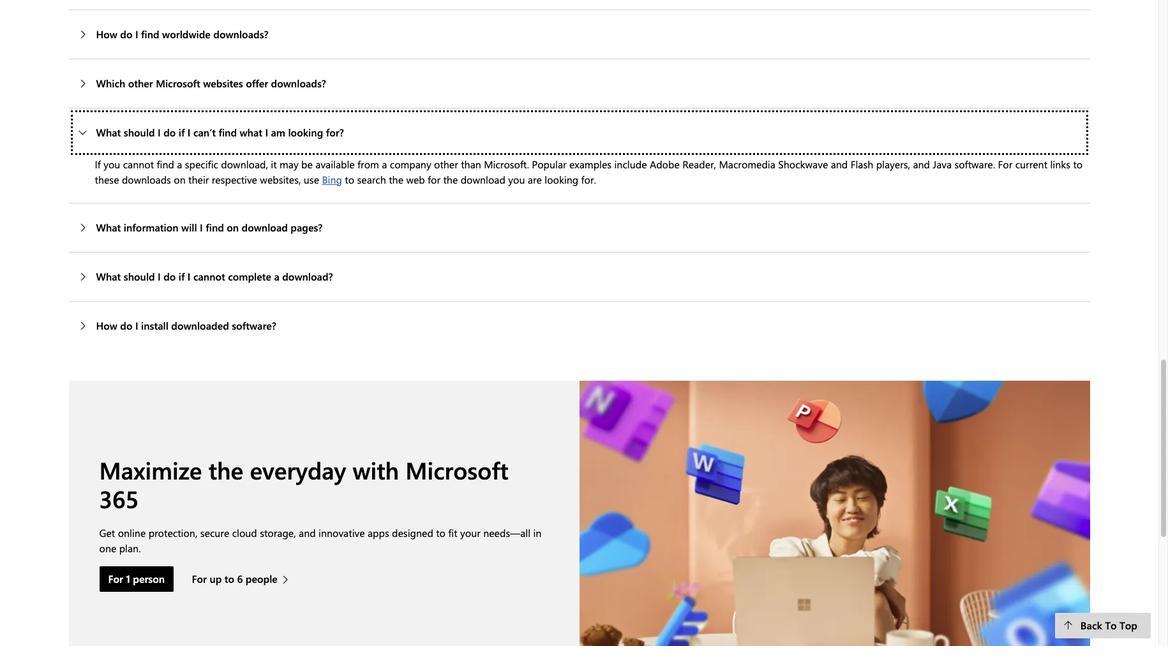 Task type: describe. For each thing, give the bounding box(es) containing it.
what should i do if i can't find what i am looking for? button
[[69, 108, 1090, 157]]

how for how do i find worldwide downloads?
[[96, 27, 117, 41]]

offer
[[246, 76, 268, 90]]

1 horizontal spatial and
[[831, 157, 848, 171]]

players,
[[876, 157, 910, 171]]

should for what should i do if i can't find what i am looking for?
[[124, 126, 155, 139]]

with
[[353, 455, 399, 486]]

examples
[[569, 157, 612, 171]]

may
[[280, 157, 299, 171]]

people
[[246, 573, 278, 586]]

which other microsoft websites offer downloads?
[[96, 76, 326, 90]]

current
[[1015, 157, 1048, 171]]

other inside dropdown button
[[128, 76, 153, 90]]

apps
[[368, 527, 389, 540]]

needs—all
[[483, 527, 530, 540]]

to inside get online protection, secure cloud storage, and innovative apps designed to fit your needs—all in one plan.
[[436, 527, 446, 540]]

back
[[1081, 619, 1102, 633]]

for 1 person
[[108, 573, 165, 586]]

use
[[304, 173, 319, 186]]

up
[[210, 573, 222, 586]]

in
[[533, 527, 542, 540]]

flash
[[851, 157, 873, 171]]

i inside 'dropdown button'
[[135, 319, 138, 332]]

microsoft.
[[484, 157, 529, 171]]

company
[[390, 157, 431, 171]]

6
[[237, 573, 243, 586]]

bing to search the web for the download you are looking for.
[[322, 173, 599, 186]]

shockwave
[[778, 157, 828, 171]]

what should i do if i can't find what i am looking for?
[[96, 126, 344, 139]]

downloads? for which other microsoft websites offer downloads?
[[271, 76, 326, 90]]

find left worldwide
[[141, 27, 159, 41]]

on inside what information will i find on download pages? dropdown button
[[227, 221, 239, 234]]

links
[[1050, 157, 1070, 171]]

what
[[240, 126, 262, 139]]

for
[[428, 173, 440, 186]]

you inside the if you cannot find a specific download, it may be available from a company other than microsoft. popular examples include adobe reader, macromedia shockwave and flash players, and java software. for current links to these downloads on their respective websites, use
[[104, 157, 120, 171]]

websites
[[203, 76, 243, 90]]

search
[[357, 173, 386, 186]]

web
[[406, 173, 425, 186]]

websites,
[[260, 173, 301, 186]]

other inside the if you cannot find a specific download, it may be available from a company other than microsoft. popular examples include adobe reader, macromedia shockwave and flash players, and java software. for current links to these downloads on their respective websites, use
[[434, 157, 458, 171]]

for up to 6 people
[[192, 573, 278, 586]]

what for what should i do if i cannot complete a download?
[[96, 270, 121, 283]]

if for cannot
[[179, 270, 185, 283]]

bing link
[[322, 173, 342, 186]]

1
[[126, 573, 130, 586]]

to
[[1105, 619, 1117, 633]]

0 horizontal spatial a
[[177, 157, 182, 171]]

cannot inside dropdown button
[[193, 270, 225, 283]]

will
[[181, 221, 197, 234]]

can't
[[193, 126, 216, 139]]

should for what should i do if i cannot complete a download?
[[124, 270, 155, 283]]

microsoft inside dropdown button
[[156, 76, 200, 90]]

what information will i find on download pages?
[[96, 221, 323, 234]]

what should i do if i cannot complete a download?
[[96, 270, 333, 283]]

downloaded
[[171, 319, 229, 332]]

storage,
[[260, 527, 296, 540]]

what for what information will i find on download pages?
[[96, 221, 121, 234]]

find right will
[[206, 221, 224, 234]]

downloads
[[122, 173, 171, 186]]

do left can't
[[164, 126, 176, 139]]

a young woman works on a surface laptop while microsoft 365 app icons whirl around her head. image
[[579, 381, 1090, 647]]

one
[[99, 542, 116, 555]]

for inside the if you cannot find a specific download, it may be available from a company other than microsoft. popular examples include adobe reader, macromedia shockwave and flash players, and java software. for current links to these downloads on their respective websites, use
[[998, 157, 1013, 171]]

than
[[461, 157, 481, 171]]

for?
[[326, 126, 344, 139]]

adobe
[[650, 157, 680, 171]]

worldwide
[[162, 27, 211, 41]]

cloud
[[232, 527, 257, 540]]

it
[[271, 157, 277, 171]]

install
[[141, 319, 168, 332]]

cannot inside the if you cannot find a specific download, it may be available from a company other than microsoft. popular examples include adobe reader, macromedia shockwave and flash players, and java software. for current links to these downloads on their respective websites, use
[[123, 157, 154, 171]]

downloads? for how do i find worldwide downloads?
[[213, 27, 268, 41]]

these
[[95, 173, 119, 186]]

a inside dropdown button
[[274, 270, 279, 283]]

be
[[301, 157, 313, 171]]

online
[[118, 527, 146, 540]]

for for for 1 person
[[108, 573, 123, 586]]

how for how do i install downloaded software?
[[96, 319, 117, 332]]



Task type: locate. For each thing, give the bounding box(es) containing it.
0 vertical spatial microsoft
[[156, 76, 200, 90]]

looking
[[288, 126, 323, 139], [545, 173, 578, 186]]

for left up
[[192, 573, 207, 586]]

download down than
[[461, 173, 505, 186]]

downloads? up offer
[[213, 27, 268, 41]]

0 vertical spatial what
[[96, 126, 121, 139]]

which other microsoft websites offer downloads? button
[[69, 59, 1090, 108]]

1 vertical spatial downloads?
[[271, 76, 326, 90]]

0 vertical spatial download
[[461, 173, 505, 186]]

1 vertical spatial microsoft
[[406, 455, 508, 486]]

1 should from the top
[[124, 126, 155, 139]]

to inside the for up to 6 people "link"
[[225, 573, 234, 586]]

for inside "link"
[[192, 573, 207, 586]]

am
[[271, 126, 285, 139]]

information
[[124, 221, 179, 234]]

cannot left complete
[[193, 270, 225, 283]]

what inside "what should i do if i cannot complete a download?" dropdown button
[[96, 270, 121, 283]]

cannot up downloads
[[123, 157, 154, 171]]

person
[[133, 573, 165, 586]]

1 vertical spatial on
[[227, 221, 239, 234]]

1 what from the top
[[96, 126, 121, 139]]

designed
[[392, 527, 433, 540]]

what information will i find on download pages? button
[[69, 203, 1090, 252]]

1 horizontal spatial other
[[434, 157, 458, 171]]

other up for
[[434, 157, 458, 171]]

how left install
[[96, 319, 117, 332]]

1 vertical spatial download
[[242, 221, 288, 234]]

0 vertical spatial downloads?
[[213, 27, 268, 41]]

should inside 'what should i do if i can't find what i am looking for?' dropdown button
[[124, 126, 155, 139]]

1 vertical spatial how
[[96, 319, 117, 332]]

to
[[1073, 157, 1083, 171], [345, 173, 354, 186], [436, 527, 446, 540], [225, 573, 234, 586]]

if up how do i install downloaded software?
[[179, 270, 185, 283]]

what should i do if i cannot complete a download? button
[[69, 253, 1090, 301]]

microsoft inside maximize the everyday with microsoft 365
[[406, 455, 508, 486]]

specific
[[185, 157, 218, 171]]

1 horizontal spatial downloads?
[[271, 76, 326, 90]]

microsoft left the 'websites'
[[156, 76, 200, 90]]

on left the their
[[174, 173, 186, 186]]

from
[[358, 157, 379, 171]]

which
[[96, 76, 125, 90]]

on
[[174, 173, 186, 186], [227, 221, 239, 234]]

you right if
[[104, 157, 120, 171]]

0 vertical spatial cannot
[[123, 157, 154, 171]]

top
[[1120, 619, 1138, 633]]

looking down the popular
[[545, 173, 578, 186]]

their
[[188, 173, 209, 186]]

1 horizontal spatial on
[[227, 221, 239, 234]]

to left 6
[[225, 573, 234, 586]]

0 vertical spatial other
[[128, 76, 153, 90]]

0 horizontal spatial on
[[174, 173, 186, 186]]

bing
[[322, 173, 342, 186]]

0 vertical spatial you
[[104, 157, 120, 171]]

for
[[998, 157, 1013, 171], [108, 573, 123, 586], [192, 573, 207, 586]]

protection,
[[148, 527, 197, 540]]

1 vertical spatial what
[[96, 221, 121, 234]]

0 vertical spatial looking
[[288, 126, 323, 139]]

0 horizontal spatial and
[[299, 527, 316, 540]]

looking right am
[[288, 126, 323, 139]]

for 1 person link
[[99, 567, 174, 592]]

and left java
[[913, 157, 930, 171]]

your
[[460, 527, 481, 540]]

if
[[95, 157, 101, 171]]

0 horizontal spatial cannot
[[123, 157, 154, 171]]

download?
[[282, 270, 333, 283]]

2 horizontal spatial for
[[998, 157, 1013, 171]]

2 what from the top
[[96, 221, 121, 234]]

downloads?
[[213, 27, 268, 41], [271, 76, 326, 90]]

how inside how do i install downloaded software? 'dropdown button'
[[96, 319, 117, 332]]

software.
[[955, 157, 995, 171]]

include
[[614, 157, 647, 171]]

1 vertical spatial other
[[434, 157, 458, 171]]

1 vertical spatial should
[[124, 270, 155, 283]]

0 horizontal spatial other
[[128, 76, 153, 90]]

1 horizontal spatial looking
[[545, 173, 578, 186]]

should up downloads
[[124, 126, 155, 139]]

should
[[124, 126, 155, 139], [124, 270, 155, 283]]

what inside 'what should i do if i can't find what i am looking for?' dropdown button
[[96, 126, 121, 139]]

do inside 'dropdown button'
[[120, 319, 132, 332]]

find inside the if you cannot find a specific download, it may be available from a company other than microsoft. popular examples include adobe reader, macromedia shockwave and flash players, and java software. for current links to these downloads on their respective websites, use
[[157, 157, 174, 171]]

to right the links
[[1073, 157, 1083, 171]]

0 horizontal spatial the
[[209, 455, 243, 486]]

0 horizontal spatial download
[[242, 221, 288, 234]]

looking inside 'what should i do if i can't find what i am looking for?' dropdown button
[[288, 126, 323, 139]]

how inside how do i find worldwide downloads? dropdown button
[[96, 27, 117, 41]]

you left are
[[508, 173, 525, 186]]

maximize
[[99, 455, 202, 486]]

0 horizontal spatial for
[[108, 573, 123, 586]]

to left fit
[[436, 527, 446, 540]]

to right bing
[[345, 173, 354, 186]]

find up downloads
[[157, 157, 174, 171]]

2 if from the top
[[179, 270, 185, 283]]

0 horizontal spatial you
[[104, 157, 120, 171]]

2 should from the top
[[124, 270, 155, 283]]

i
[[135, 27, 138, 41], [158, 126, 161, 139], [188, 126, 191, 139], [265, 126, 268, 139], [200, 221, 203, 234], [158, 270, 161, 283], [188, 270, 191, 283], [135, 319, 138, 332]]

for left 1 on the bottom left of page
[[108, 573, 123, 586]]

java
[[933, 157, 952, 171]]

should down 'information'
[[124, 270, 155, 283]]

fit
[[448, 527, 457, 540]]

available
[[315, 157, 355, 171]]

1 horizontal spatial a
[[274, 270, 279, 283]]

the inside maximize the everyday with microsoft 365
[[209, 455, 243, 486]]

0 horizontal spatial looking
[[288, 126, 323, 139]]

and left flash
[[831, 157, 848, 171]]

if for can't
[[179, 126, 185, 139]]

a
[[177, 157, 182, 171], [382, 157, 387, 171], [274, 270, 279, 283]]

do up install
[[164, 270, 176, 283]]

what for what should i do if i can't find what i am looking for?
[[96, 126, 121, 139]]

what inside what information will i find on download pages? dropdown button
[[96, 221, 121, 234]]

download
[[461, 173, 505, 186], [242, 221, 288, 234]]

download,
[[221, 157, 268, 171]]

1 horizontal spatial the
[[389, 173, 403, 186]]

pages?
[[291, 221, 323, 234]]

other
[[128, 76, 153, 90], [434, 157, 458, 171]]

for up to 6 people link
[[192, 567, 295, 592]]

2 how from the top
[[96, 319, 117, 332]]

respective
[[212, 173, 257, 186]]

1 horizontal spatial you
[[508, 173, 525, 186]]

popular
[[532, 157, 567, 171]]

0 horizontal spatial microsoft
[[156, 76, 200, 90]]

3 what from the top
[[96, 270, 121, 283]]

1 horizontal spatial download
[[461, 173, 505, 186]]

if left can't
[[179, 126, 185, 139]]

1 vertical spatial if
[[179, 270, 185, 283]]

and right storage, on the left of page
[[299, 527, 316, 540]]

macromedia
[[719, 157, 775, 171]]

how do i install downloaded software?
[[96, 319, 276, 332]]

and inside get online protection, secure cloud storage, and innovative apps designed to fit your needs—all in one plan.
[[299, 527, 316, 540]]

for for for up to 6 people
[[192, 573, 207, 586]]

other right which at the left of page
[[128, 76, 153, 90]]

0 vertical spatial should
[[124, 126, 155, 139]]

1 horizontal spatial microsoft
[[406, 455, 508, 486]]

1 vertical spatial looking
[[545, 173, 578, 186]]

a right complete
[[274, 270, 279, 283]]

reader,
[[682, 157, 716, 171]]

1 horizontal spatial for
[[192, 573, 207, 586]]

a right from
[[382, 157, 387, 171]]

2 horizontal spatial and
[[913, 157, 930, 171]]

for.
[[581, 173, 596, 186]]

how up which at the left of page
[[96, 27, 117, 41]]

0 vertical spatial on
[[174, 173, 186, 186]]

are
[[528, 173, 542, 186]]

1 vertical spatial you
[[508, 173, 525, 186]]

how do i find worldwide downloads?
[[96, 27, 268, 41]]

2 vertical spatial what
[[96, 270, 121, 283]]

back to top link
[[1055, 613, 1151, 639]]

1 vertical spatial cannot
[[193, 270, 225, 283]]

on right will
[[227, 221, 239, 234]]

how do i install downloaded software? button
[[69, 302, 1090, 350]]

maximize the everyday with microsoft 365
[[99, 455, 508, 514]]

how do i find worldwide downloads? button
[[69, 10, 1090, 58]]

get online protection, secure cloud storage, and innovative apps designed to fit your needs—all in one plan.
[[99, 527, 542, 555]]

everyday
[[250, 455, 346, 486]]

get
[[99, 527, 115, 540]]

1 how from the top
[[96, 27, 117, 41]]

download left 'pages?'
[[242, 221, 288, 234]]

to inside the if you cannot find a specific download, it may be available from a company other than microsoft. popular examples include adobe reader, macromedia shockwave and flash players, and java software. for current links to these downloads on their respective websites, use
[[1073, 157, 1083, 171]]

on inside the if you cannot find a specific download, it may be available from a company other than microsoft. popular examples include adobe reader, macromedia shockwave and flash players, and java software. for current links to these downloads on their respective websites, use
[[174, 173, 186, 186]]

secure
[[200, 527, 229, 540]]

complete
[[228, 270, 271, 283]]

what
[[96, 126, 121, 139], [96, 221, 121, 234], [96, 270, 121, 283]]

software?
[[232, 319, 276, 332]]

do up which at the left of page
[[120, 27, 132, 41]]

microsoft up fit
[[406, 455, 508, 486]]

download inside dropdown button
[[242, 221, 288, 234]]

0 horizontal spatial downloads?
[[213, 27, 268, 41]]

0 vertical spatial if
[[179, 126, 185, 139]]

a left specific
[[177, 157, 182, 171]]

microsoft
[[156, 76, 200, 90], [406, 455, 508, 486]]

0 vertical spatial how
[[96, 27, 117, 41]]

downloads? right offer
[[271, 76, 326, 90]]

1 if from the top
[[179, 126, 185, 139]]

plan.
[[119, 542, 141, 555]]

365
[[99, 483, 139, 514]]

2 horizontal spatial the
[[443, 173, 458, 186]]

do left install
[[120, 319, 132, 332]]

innovative
[[319, 527, 365, 540]]

and
[[831, 157, 848, 171], [913, 157, 930, 171], [299, 527, 316, 540]]

if you cannot find a specific download, it may be available from a company other than microsoft. popular examples include adobe reader, macromedia shockwave and flash players, and java software. for current links to these downloads on their respective websites, use
[[95, 157, 1083, 186]]

how
[[96, 27, 117, 41], [96, 319, 117, 332]]

1 horizontal spatial cannot
[[193, 270, 225, 283]]

back to top
[[1081, 619, 1138, 633]]

2 horizontal spatial a
[[382, 157, 387, 171]]

for left current at right
[[998, 157, 1013, 171]]

find right can't
[[219, 126, 237, 139]]

should inside "what should i do if i cannot complete a download?" dropdown button
[[124, 270, 155, 283]]



Task type: vqa. For each thing, say whether or not it's contained in the screenshot.
the what
yes



